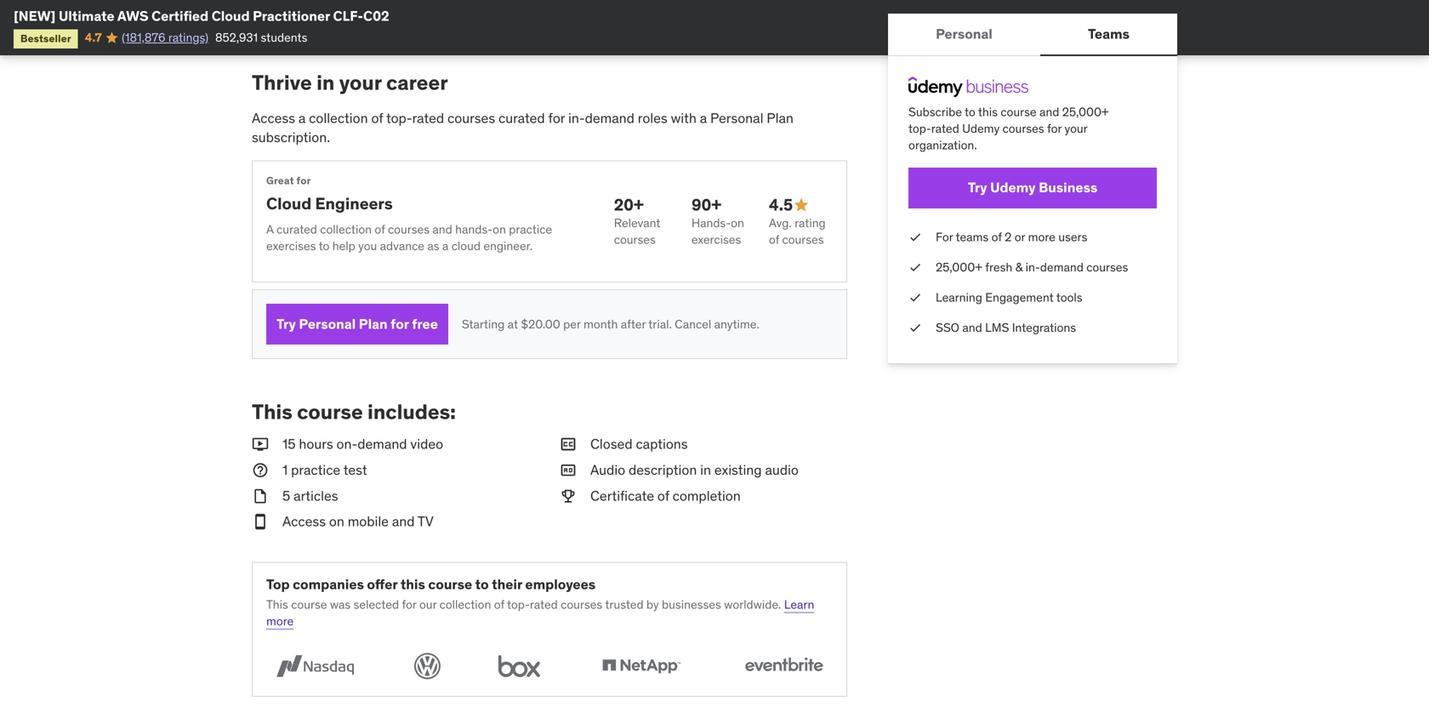 Task type: locate. For each thing, give the bounding box(es) containing it.
try personal plan for free link
[[266, 304, 448, 345]]

small image left the closed
[[560, 435, 577, 454]]

courses down relevant
[[614, 232, 656, 247]]

this up our
[[401, 576, 425, 593]]

3 xsmall image from the top
[[909, 289, 922, 306]]

learn inside learn the aws fundamentals (ec2, elb, asg, rds, elasticache, s3)
[[300, 0, 331, 8]]

this
[[252, 399, 293, 425], [266, 597, 288, 612]]

in- left roles
[[568, 109, 585, 127]]

1 horizontal spatial this
[[978, 104, 998, 120]]

rated inside the access a collection of top-rated courses curated for in-demand roles with a personal plan subscription.
[[412, 109, 444, 127]]

access inside the access a collection of top-rated courses curated for in-demand roles with a personal plan subscription.
[[252, 109, 295, 127]]

1 vertical spatial cloud
[[266, 193, 312, 214]]

of
[[371, 109, 383, 127], [375, 222, 385, 237], [992, 229, 1002, 244], [769, 232, 779, 247], [658, 487, 669, 504], [494, 597, 504, 612]]

xsmall image for learning
[[909, 289, 922, 306]]

0 horizontal spatial learn
[[300, 0, 331, 8]]

0 horizontal spatial in
[[317, 70, 335, 95]]

1 vertical spatial this
[[266, 597, 288, 612]]

tab list containing personal
[[888, 14, 1177, 56]]

collection down the thrive in your career at top left
[[309, 109, 368, 127]]

xsmall image
[[909, 229, 922, 245], [909, 259, 922, 276], [909, 289, 922, 306]]

of down the thrive in your career at top left
[[371, 109, 383, 127]]

0 horizontal spatial practice
[[291, 461, 341, 478]]

for inside great for cloud engineers a curated collection of courses and hands-on practice exercises to help you advance as a cloud engineer.
[[297, 174, 311, 187]]

2 horizontal spatial to
[[965, 104, 976, 120]]

0 horizontal spatial in-
[[568, 109, 585, 127]]

1 vertical spatial learn
[[784, 597, 814, 612]]

0 vertical spatial this
[[978, 104, 998, 120]]

of up you
[[375, 222, 385, 237]]

0 vertical spatial to
[[965, 104, 976, 120]]

1 horizontal spatial your
[[1065, 121, 1088, 136]]

access for access on mobile and tv
[[282, 513, 326, 530]]

5 articles
[[282, 487, 338, 504]]

852,931
[[215, 30, 258, 45]]

xsmall image
[[909, 320, 922, 336]]

top- down career
[[386, 109, 412, 127]]

access for access a collection of top-rated courses curated for in-demand roles with a personal plan subscription.
[[252, 109, 295, 127]]

udemy
[[962, 121, 1000, 136], [990, 179, 1036, 196]]

your
[[339, 70, 382, 95], [1065, 121, 1088, 136]]

1 vertical spatial demand
[[1040, 259, 1084, 275]]

small image inside thrive in your career 'element'
[[793, 196, 810, 213]]

[new] ultimate aws certified cloud practitioner clf-c02
[[14, 7, 389, 25]]

on left the mobile
[[329, 513, 344, 530]]

cloud
[[212, 7, 250, 25], [266, 193, 312, 214]]

roles
[[638, 109, 668, 127]]

0 vertical spatial more
[[1028, 229, 1056, 244]]

courses inside the access a collection of top-rated courses curated for in-demand roles with a personal plan subscription.
[[448, 109, 495, 127]]

1 horizontal spatial to
[[475, 576, 489, 593]]

small image for audio
[[560, 461, 577, 480]]

courses down career
[[448, 109, 495, 127]]

in right "thrive" at the top of the page
[[317, 70, 335, 95]]

small image
[[793, 196, 810, 213], [252, 486, 269, 506], [560, 486, 577, 506], [252, 512, 269, 531]]

collection for engineers
[[320, 222, 372, 237]]

tab list
[[888, 14, 1177, 56]]

a right as
[[442, 238, 449, 254]]

access
[[252, 109, 295, 127], [282, 513, 326, 530]]

more down top on the bottom of the page
[[266, 613, 294, 629]]

demand
[[585, 109, 635, 127], [1040, 259, 1084, 275], [358, 435, 407, 453]]

25,000+ fresh & in-demand courses
[[936, 259, 1128, 275]]

employees
[[525, 576, 596, 593]]

learn up asg,
[[300, 0, 331, 8]]

c02
[[363, 7, 389, 25]]

career
[[386, 70, 448, 95]]

try
[[968, 179, 987, 196], [277, 315, 296, 333]]

this for this course was selected for our collection of top-rated courses trusted by businesses worldwide.
[[266, 597, 288, 612]]

cloud
[[452, 238, 481, 254]]

small image up rating
[[793, 196, 810, 213]]

offer
[[367, 576, 398, 593]]

0 horizontal spatial exercises
[[266, 238, 316, 254]]

engineer.
[[484, 238, 533, 254]]

in- right &
[[1026, 259, 1040, 275]]

0 horizontal spatial your
[[339, 70, 382, 95]]

for inside subscribe to this course and 25,000+ top‑rated udemy courses for your organization.
[[1047, 121, 1062, 136]]

organization.
[[909, 138, 977, 153]]

demand left roles
[[585, 109, 635, 127]]

0 vertical spatial in-
[[568, 109, 585, 127]]

on
[[731, 215, 744, 230], [493, 222, 506, 237], [329, 513, 344, 530]]

0 horizontal spatial rated
[[412, 109, 444, 127]]

rating
[[795, 215, 826, 230]]

thrive in your career element
[[252, 70, 847, 359]]

collection right our
[[440, 597, 491, 612]]

courses down rating
[[782, 232, 824, 247]]

0 horizontal spatial try
[[277, 315, 296, 333]]

0 vertical spatial try
[[968, 179, 987, 196]]

5
[[282, 487, 290, 504]]

and
[[1040, 104, 1060, 120], [433, 222, 452, 237], [963, 320, 982, 335], [392, 513, 415, 530]]

access down 5 articles
[[282, 513, 326, 530]]

rated
[[412, 109, 444, 127], [530, 597, 558, 612]]

exercises inside great for cloud engineers a curated collection of courses and hands-on practice exercises to help you advance as a cloud engineer.
[[266, 238, 316, 254]]

small image left 5
[[252, 486, 269, 506]]

0 horizontal spatial personal
[[299, 315, 356, 333]]

small image
[[252, 435, 269, 454], [560, 435, 577, 454], [252, 461, 269, 480], [560, 461, 577, 480]]

description
[[629, 461, 697, 478]]

0 vertical spatial demand
[[585, 109, 635, 127]]

0 vertical spatial access
[[252, 109, 295, 127]]

course up hours
[[297, 399, 363, 425]]

on left the avg.
[[731, 215, 744, 230]]

1 vertical spatial practice
[[291, 461, 341, 478]]

small image up top on the bottom of the page
[[252, 512, 269, 531]]

1 horizontal spatial demand
[[585, 109, 635, 127]]

1 horizontal spatial learn
[[784, 597, 814, 612]]

xsmall image for 25,000+
[[909, 259, 922, 276]]

to down "udemy business" image
[[965, 104, 976, 120]]

on inside 90+ hands-on exercises
[[731, 215, 744, 230]]

1 vertical spatial xsmall image
[[909, 259, 922, 276]]

and inside subscribe to this course and 25,000+ top‑rated udemy courses for your organization.
[[1040, 104, 1060, 120]]

2 vertical spatial xsmall image
[[909, 289, 922, 306]]

courses up try udemy business
[[1003, 121, 1044, 136]]

eventbrite image
[[735, 650, 833, 682]]

1 xsmall image from the top
[[909, 229, 922, 245]]

0 vertical spatial cloud
[[212, 7, 250, 25]]

small image for certificate of completion
[[560, 486, 577, 506]]

0 vertical spatial xsmall image
[[909, 229, 922, 245]]

0 vertical spatial collection
[[309, 109, 368, 127]]

2 vertical spatial demand
[[358, 435, 407, 453]]

existing
[[715, 461, 762, 478]]

course
[[1001, 104, 1037, 120], [297, 399, 363, 425], [428, 576, 472, 593], [291, 597, 327, 612]]

collection up help
[[320, 222, 372, 237]]

0 vertical spatial in
[[317, 70, 335, 95]]

your up business
[[1065, 121, 1088, 136]]

exercises down hands-
[[692, 232, 741, 247]]

1 vertical spatial in
[[700, 461, 711, 478]]

demand up 'tools'
[[1040, 259, 1084, 275]]

1 vertical spatial collection
[[320, 222, 372, 237]]

25,000+ up the learning
[[936, 259, 983, 275]]

on inside great for cloud engineers a curated collection of courses and hands-on practice exercises to help you advance as a cloud engineer.
[[493, 222, 506, 237]]

closed
[[590, 435, 633, 453]]

to left help
[[319, 238, 330, 254]]

1 horizontal spatial a
[[442, 238, 449, 254]]

small image for closed
[[560, 435, 577, 454]]

trial.
[[649, 316, 672, 332]]

courses inside subscribe to this course and 25,000+ top‑rated udemy courses for your organization.
[[1003, 121, 1044, 136]]

in
[[317, 70, 335, 95], [700, 461, 711, 478]]

2 vertical spatial personal
[[299, 315, 356, 333]]

0 vertical spatial rated
[[412, 109, 444, 127]]

course up our
[[428, 576, 472, 593]]

tv
[[418, 513, 434, 530]]

on up engineer.
[[493, 222, 506, 237]]

learn the aws fundamentals (ec2, elb, asg, rds, elasticache, s3)
[[300, 0, 517, 25]]

1 vertical spatial personal
[[710, 109, 764, 127]]

to left their
[[475, 576, 489, 593]]

rated down employees on the left bottom of the page
[[530, 597, 558, 612]]

1 vertical spatial to
[[319, 238, 330, 254]]

access up subscription.
[[252, 109, 295, 127]]

aws for ultimate
[[117, 7, 149, 25]]

practice up engineer.
[[509, 222, 552, 237]]

help
[[332, 238, 355, 254]]

2 vertical spatial collection
[[440, 597, 491, 612]]

udemy up 'organization.'
[[962, 121, 1000, 136]]

your left career
[[339, 70, 382, 95]]

ultimate
[[59, 7, 115, 25]]

0 horizontal spatial plan
[[359, 315, 388, 333]]

0 vertical spatial learn
[[300, 0, 331, 8]]

ratings)
[[168, 30, 208, 45]]

2 horizontal spatial on
[[731, 215, 744, 230]]

small image left the 15
[[252, 435, 269, 454]]

in up completion
[[700, 461, 711, 478]]

of inside avg. rating of courses
[[769, 232, 779, 247]]

1 vertical spatial curated
[[277, 222, 317, 237]]

companies
[[293, 576, 364, 593]]

courses down employees on the left bottom of the page
[[561, 597, 603, 612]]

access a collection of top-rated courses curated for in-demand roles with a personal plan subscription.
[[252, 109, 794, 146]]

nasdaq image
[[266, 650, 364, 682]]

try inside try udemy business link
[[968, 179, 987, 196]]

1 vertical spatial in-
[[1026, 259, 1040, 275]]

aws up (181,876 at left
[[117, 7, 149, 25]]

aws inside learn the aws fundamentals (ec2, elb, asg, rds, elasticache, s3)
[[353, 0, 379, 8]]

plan
[[767, 109, 794, 127], [359, 315, 388, 333]]

this course includes:
[[252, 399, 456, 425]]

courses inside 20+ relevant courses
[[614, 232, 656, 247]]

their
[[492, 576, 522, 593]]

for
[[548, 109, 565, 127], [1047, 121, 1062, 136], [297, 174, 311, 187], [391, 315, 409, 333], [402, 597, 417, 612]]

collection for selected
[[440, 597, 491, 612]]

small image left the audio
[[560, 461, 577, 480]]

collection inside great for cloud engineers a curated collection of courses and hands-on practice exercises to help you advance as a cloud engineer.
[[320, 222, 372, 237]]

1 horizontal spatial in-
[[1026, 259, 1040, 275]]

teams button
[[1040, 14, 1177, 54]]

top- down their
[[507, 597, 530, 612]]

your inside thrive in your career 'element'
[[339, 70, 382, 95]]

0 vertical spatial this
[[252, 399, 293, 425]]

fresh
[[985, 259, 1013, 275]]

captions
[[636, 435, 688, 453]]

this course was selected for our collection of top-rated courses trusted by businesses worldwide.
[[266, 597, 781, 612]]

1 horizontal spatial try
[[968, 179, 987, 196]]

2 horizontal spatial personal
[[936, 25, 993, 42]]

learn inside learn more
[[784, 597, 814, 612]]

course down "udemy business" image
[[1001, 104, 1037, 120]]

1 horizontal spatial on
[[493, 222, 506, 237]]

students
[[261, 30, 307, 45]]

1 vertical spatial your
[[1065, 121, 1088, 136]]

personal up "udemy business" image
[[936, 25, 993, 42]]

personal down help
[[299, 315, 356, 333]]

1 vertical spatial rated
[[530, 597, 558, 612]]

demand up test
[[358, 435, 407, 453]]

courses up advance at the top left of the page
[[388, 222, 430, 237]]

small image left 1
[[252, 461, 269, 480]]

1 horizontal spatial cloud
[[266, 193, 312, 214]]

1 vertical spatial access
[[282, 513, 326, 530]]

0 horizontal spatial aws
[[117, 7, 149, 25]]

0 vertical spatial practice
[[509, 222, 552, 237]]

this down "udemy business" image
[[978, 104, 998, 120]]

1 horizontal spatial personal
[[710, 109, 764, 127]]

more right or
[[1028, 229, 1056, 244]]

cloud up 852,931
[[212, 7, 250, 25]]

a right with
[[700, 109, 707, 127]]

1 horizontal spatial aws
[[353, 0, 379, 8]]

starting at $20.00 per month after trial. cancel anytime.
[[462, 316, 760, 332]]

box image
[[491, 650, 548, 682]]

1 horizontal spatial top-
[[507, 597, 530, 612]]

1 horizontal spatial curated
[[499, 109, 545, 127]]

subscribe to this course and 25,000+ top‑rated udemy courses for your organization.
[[909, 104, 1109, 153]]

personal inside 'personal' button
[[936, 25, 993, 42]]

hands-
[[455, 222, 493, 237]]

rated down career
[[412, 109, 444, 127]]

netapp image
[[593, 650, 690, 682]]

this down top on the bottom of the page
[[266, 597, 288, 612]]

0 horizontal spatial top-
[[386, 109, 412, 127]]

practice up articles
[[291, 461, 341, 478]]

0 horizontal spatial curated
[[277, 222, 317, 237]]

more inside learn more
[[266, 613, 294, 629]]

0 vertical spatial udemy
[[962, 121, 1000, 136]]

a up subscription.
[[299, 109, 306, 127]]

exercises down the a
[[266, 238, 316, 254]]

exercises
[[692, 232, 741, 247], [266, 238, 316, 254]]

learning engagement tools
[[936, 290, 1083, 305]]

1 vertical spatial top-
[[507, 597, 530, 612]]

personal right with
[[710, 109, 764, 127]]

try personal plan for free
[[277, 315, 438, 333]]

engineers
[[315, 193, 393, 214]]

learn right worldwide.
[[784, 597, 814, 612]]

0 vertical spatial your
[[339, 70, 382, 95]]

subscription.
[[252, 128, 330, 146]]

try udemy business link
[[909, 167, 1157, 208]]

0 horizontal spatial more
[[266, 613, 294, 629]]

1 horizontal spatial plan
[[767, 109, 794, 127]]

personal
[[936, 25, 993, 42], [710, 109, 764, 127], [299, 315, 356, 333]]

1 vertical spatial more
[[266, 613, 294, 629]]

0 vertical spatial 25,000+
[[1062, 104, 1109, 120]]

test
[[344, 461, 367, 478]]

learn
[[300, 0, 331, 8], [784, 597, 814, 612]]

cloud down great
[[266, 193, 312, 214]]

to
[[965, 104, 976, 120], [319, 238, 330, 254], [475, 576, 489, 593]]

top- inside the access a collection of top-rated courses curated for in-demand roles with a personal plan subscription.
[[386, 109, 412, 127]]

2 horizontal spatial a
[[700, 109, 707, 127]]

0 horizontal spatial demand
[[358, 435, 407, 453]]

of down the avg.
[[769, 232, 779, 247]]

aws right the the
[[353, 0, 379, 8]]

and up try udemy business
[[1040, 104, 1060, 120]]

try inside try personal plan for free link
[[277, 315, 296, 333]]

1 horizontal spatial practice
[[509, 222, 552, 237]]

of left 2
[[992, 229, 1002, 244]]

852,931 students
[[215, 30, 307, 45]]

great for cloud engineers a curated collection of courses and hands-on practice exercises to help you advance as a cloud engineer.
[[266, 174, 552, 254]]

0 vertical spatial top-
[[386, 109, 412, 127]]

0 horizontal spatial 25,000+
[[936, 259, 983, 275]]

udemy up for teams of 2 or more users
[[990, 179, 1036, 196]]

0 horizontal spatial this
[[401, 576, 425, 593]]

elasticache,
[[359, 9, 426, 25]]

0 vertical spatial curated
[[499, 109, 545, 127]]

1 vertical spatial try
[[277, 315, 296, 333]]

0 vertical spatial personal
[[936, 25, 993, 42]]

small image for 15
[[252, 435, 269, 454]]

and right sso
[[963, 320, 982, 335]]

great
[[266, 174, 294, 187]]

certified
[[152, 7, 209, 25]]

2 xsmall image from the top
[[909, 259, 922, 276]]

1 vertical spatial 25,000+
[[936, 259, 983, 275]]

1 horizontal spatial exercises
[[692, 232, 741, 247]]

1 horizontal spatial in
[[700, 461, 711, 478]]

small image left 'certificate'
[[560, 486, 577, 506]]

collection
[[309, 109, 368, 127], [320, 222, 372, 237], [440, 597, 491, 612]]

25,000+ up business
[[1062, 104, 1109, 120]]

selected
[[354, 597, 399, 612]]

small image for 5 articles
[[252, 486, 269, 506]]

2 horizontal spatial demand
[[1040, 259, 1084, 275]]

practice
[[509, 222, 552, 237], [291, 461, 341, 478]]

0 vertical spatial plan
[[767, 109, 794, 127]]

1 horizontal spatial 25,000+
[[1062, 104, 1109, 120]]

and up as
[[433, 222, 452, 237]]

for inside the access a collection of top-rated courses curated for in-demand roles with a personal plan subscription.
[[548, 109, 565, 127]]

this up the 15
[[252, 399, 293, 425]]

learning
[[936, 290, 983, 305]]

0 horizontal spatial to
[[319, 238, 330, 254]]

1 vertical spatial this
[[401, 576, 425, 593]]

personal inside the access a collection of top-rated courses curated for in-demand roles with a personal plan subscription.
[[710, 109, 764, 127]]



Task type: vqa. For each thing, say whether or not it's contained in the screenshot.
2nd Next icon from the bottom of the page
no



Task type: describe. For each thing, give the bounding box(es) containing it.
collection inside the access a collection of top-rated courses curated for in-demand roles with a personal plan subscription.
[[309, 109, 368, 127]]

90+ hands-on exercises
[[692, 194, 744, 247]]

15
[[282, 435, 296, 453]]

try for try udemy business
[[968, 179, 987, 196]]

course down companies
[[291, 597, 327, 612]]

[new]
[[14, 7, 56, 25]]

try for try personal plan for free
[[277, 315, 296, 333]]

teams
[[1088, 25, 1130, 42]]

practitioner
[[253, 7, 330, 25]]

audio
[[765, 461, 799, 478]]

courses inside avg. rating of courses
[[782, 232, 824, 247]]

&
[[1016, 259, 1023, 275]]

course inside subscribe to this course and 25,000+ top‑rated udemy courses for your organization.
[[1001, 104, 1037, 120]]

after
[[621, 316, 646, 332]]

cloud engineers link
[[266, 193, 393, 214]]

you
[[358, 238, 377, 254]]

bestseller
[[20, 32, 71, 45]]

thrive in your career
[[252, 70, 448, 95]]

this for this course includes:
[[252, 399, 293, 425]]

relevant
[[614, 215, 661, 230]]

thrive
[[252, 70, 312, 95]]

1 vertical spatial plan
[[359, 315, 388, 333]]

exercises inside 90+ hands-on exercises
[[692, 232, 741, 247]]

avg.
[[769, 215, 792, 230]]

try udemy business
[[968, 179, 1098, 196]]

in- inside the access a collection of top-rated courses curated for in-demand roles with a personal plan subscription.
[[568, 109, 585, 127]]

to inside subscribe to this course and 25,000+ top‑rated udemy courses for your organization.
[[965, 104, 976, 120]]

trusted
[[605, 597, 644, 612]]

of inside great for cloud engineers a curated collection of courses and hands-on practice exercises to help you advance as a cloud engineer.
[[375, 222, 385, 237]]

learn for learn more
[[784, 597, 814, 612]]

demand inside the access a collection of top-rated courses curated for in-demand roles with a personal plan subscription.
[[585, 109, 635, 127]]

cloud inside great for cloud engineers a curated collection of courses and hands-on practice exercises to help you advance as a cloud engineer.
[[266, 193, 312, 214]]

articles
[[294, 487, 338, 504]]

business
[[1039, 179, 1098, 196]]

rds,
[[330, 9, 357, 25]]

the
[[333, 0, 351, 8]]

fundamentals
[[382, 0, 457, 8]]

asg,
[[300, 9, 327, 25]]

courses down users
[[1087, 259, 1128, 275]]

audio
[[590, 461, 625, 478]]

small image for 1
[[252, 461, 269, 480]]

1 horizontal spatial rated
[[530, 597, 558, 612]]

2 vertical spatial to
[[475, 576, 489, 593]]

advance
[[380, 238, 425, 254]]

0 horizontal spatial a
[[299, 109, 306, 127]]

of inside the access a collection of top-rated courses curated for in-demand roles with a personal plan subscription.
[[371, 109, 383, 127]]

as
[[427, 238, 439, 254]]

curated inside great for cloud engineers a curated collection of courses and hands-on practice exercises to help you advance as a cloud engineer.
[[277, 222, 317, 237]]

(ec2,
[[460, 0, 489, 8]]

volkswagen image
[[409, 650, 446, 682]]

learn for learn the aws fundamentals (ec2, elb, asg, rds, elasticache, s3)
[[300, 0, 331, 8]]

20+
[[614, 194, 644, 215]]

elb,
[[492, 0, 517, 8]]

free
[[412, 315, 438, 333]]

includes:
[[368, 399, 456, 425]]

with
[[671, 109, 697, 127]]

this inside subscribe to this course and 25,000+ top‑rated udemy courses for your organization.
[[978, 104, 998, 120]]

sso
[[936, 320, 960, 335]]

90+
[[692, 194, 722, 215]]

courses inside great for cloud engineers a curated collection of courses and hands-on practice exercises to help you advance as a cloud engineer.
[[388, 222, 430, 237]]

practice inside great for cloud engineers a curated collection of courses and hands-on practice exercises to help you advance as a cloud engineer.
[[509, 222, 552, 237]]

1
[[282, 461, 288, 478]]

4.7
[[85, 30, 102, 45]]

of down description
[[658, 487, 669, 504]]

per
[[563, 316, 581, 332]]

was
[[330, 597, 351, 612]]

tools
[[1056, 290, 1083, 305]]

1 horizontal spatial more
[[1028, 229, 1056, 244]]

curated inside the access a collection of top-rated courses curated for in-demand roles with a personal plan subscription.
[[499, 109, 545, 127]]

25,000+ inside subscribe to this course and 25,000+ top‑rated udemy courses for your organization.
[[1062, 104, 1109, 120]]

xsmall image for for
[[909, 229, 922, 245]]

personal button
[[888, 14, 1040, 54]]

lms
[[985, 320, 1009, 335]]

by
[[647, 597, 659, 612]]

integrations
[[1012, 320, 1076, 335]]

top companies offer this course to their employees
[[266, 576, 596, 593]]

s3)
[[428, 9, 446, 25]]

1 vertical spatial udemy
[[990, 179, 1036, 196]]

clf-
[[333, 7, 363, 25]]

0 horizontal spatial on
[[329, 513, 344, 530]]

udemy inside subscribe to this course and 25,000+ top‑rated udemy courses for your organization.
[[962, 121, 1000, 136]]

hours
[[299, 435, 333, 453]]

certificate
[[590, 487, 654, 504]]

(181,876
[[122, 30, 165, 45]]

aws for the
[[353, 0, 379, 8]]

2
[[1005, 229, 1012, 244]]

a
[[266, 222, 274, 237]]

to inside great for cloud engineers a curated collection of courses and hands-on practice exercises to help you advance as a cloud engineer.
[[319, 238, 330, 254]]

month
[[584, 316, 618, 332]]

for
[[936, 229, 953, 244]]

of down their
[[494, 597, 504, 612]]

subscribe
[[909, 104, 962, 120]]

audio description in existing audio
[[590, 461, 799, 478]]

for teams of 2 or more users
[[936, 229, 1088, 244]]

top‑rated
[[909, 121, 959, 136]]

avg. rating of courses
[[769, 215, 826, 247]]

15 hours on-demand video
[[282, 435, 443, 453]]

$20.00
[[521, 316, 560, 332]]

0 horizontal spatial cloud
[[212, 7, 250, 25]]

plan inside the access a collection of top-rated courses curated for in-demand roles with a personal plan subscription.
[[767, 109, 794, 127]]

users
[[1059, 229, 1088, 244]]

video
[[410, 435, 443, 453]]

udemy business image
[[909, 77, 1029, 97]]

cancel
[[675, 316, 711, 332]]

personal inside try personal plan for free link
[[299, 315, 356, 333]]

and left the tv
[[392, 513, 415, 530]]

your inside subscribe to this course and 25,000+ top‑rated udemy courses for your organization.
[[1065, 121, 1088, 136]]

businesses
[[662, 597, 721, 612]]

mobile
[[348, 513, 389, 530]]

closed captions
[[590, 435, 688, 453]]

completion
[[673, 487, 741, 504]]

small image for access on mobile and tv
[[252, 512, 269, 531]]

(181,876 ratings)
[[122, 30, 208, 45]]

1 practice test
[[282, 461, 367, 478]]

teams
[[956, 229, 989, 244]]

and inside great for cloud engineers a curated collection of courses and hands-on practice exercises to help you advance as a cloud engineer.
[[433, 222, 452, 237]]

a inside great for cloud engineers a curated collection of courses and hands-on practice exercises to help you advance as a cloud engineer.
[[442, 238, 449, 254]]

learn more link
[[266, 597, 814, 629]]

engagement
[[985, 290, 1054, 305]]

in inside 'element'
[[317, 70, 335, 95]]

worldwide.
[[724, 597, 781, 612]]



